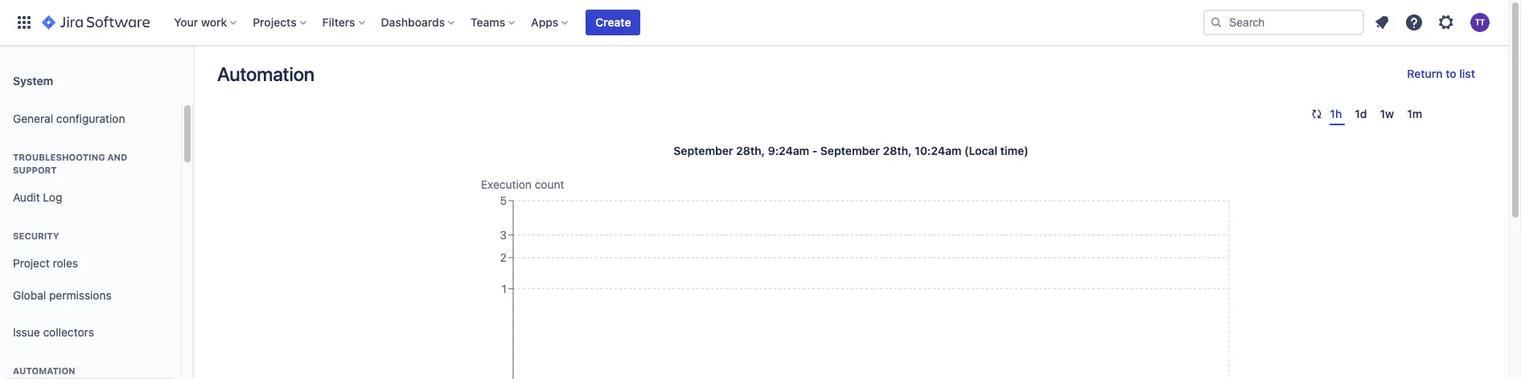Task type: locate. For each thing, give the bounding box(es) containing it.
return to list button
[[1398, 61, 1486, 87]]

global
[[13, 289, 46, 302]]

1 vertical spatial automation
[[13, 366, 75, 377]]

1m
[[1408, 107, 1423, 121]]

automation down projects in the top of the page
[[217, 63, 315, 85]]

your work button
[[169, 10, 243, 35]]

automation down issue collectors
[[13, 366, 75, 377]]

general configuration link
[[6, 103, 175, 135]]

configuration
[[56, 112, 125, 125]]

reload image
[[1311, 108, 1324, 121]]

return
[[1408, 67, 1444, 80]]

28th, left 9:24am at the right of page
[[736, 144, 765, 158]]

troubleshooting
[[13, 152, 105, 163]]

0 horizontal spatial 28th,
[[736, 144, 765, 158]]

1 horizontal spatial september
[[821, 144, 880, 158]]

primary element
[[10, 0, 1204, 45]]

sidebar navigation image
[[175, 64, 211, 97]]

execution
[[481, 178, 532, 192]]

automation
[[217, 63, 315, 85], [13, 366, 75, 377]]

support
[[13, 165, 57, 175]]

troubleshooting and support
[[13, 152, 127, 175]]

1h
[[1331, 107, 1343, 121]]

project roles link
[[6, 248, 175, 280]]

collectors
[[43, 326, 94, 339]]

your profile and settings image
[[1471, 13, 1491, 32]]

help image
[[1405, 13, 1425, 32]]

troubleshooting and support group
[[6, 135, 175, 219]]

project roles
[[13, 256, 78, 270]]

0 horizontal spatial automation
[[13, 366, 75, 377]]

audit
[[13, 190, 40, 204]]

global permissions link
[[6, 280, 175, 312]]

september
[[674, 144, 734, 158], [821, 144, 880, 158]]

security group
[[6, 214, 175, 317]]

(local
[[965, 144, 998, 158]]

issue
[[13, 326, 40, 339]]

28th, left 10:24am in the top of the page
[[883, 144, 912, 158]]

jira software image
[[42, 13, 150, 32], [42, 13, 150, 32]]

teams button
[[466, 10, 520, 35]]

1 28th, from the left
[[736, 144, 765, 158]]

0 horizontal spatial september
[[674, 144, 734, 158]]

banner
[[0, 0, 1510, 45]]

1 horizontal spatial automation
[[217, 63, 315, 85]]

to
[[1447, 67, 1457, 80]]

28th,
[[736, 144, 765, 158], [883, 144, 912, 158]]

1w
[[1381, 107, 1395, 121]]

list
[[1460, 67, 1476, 80]]

1d
[[1356, 107, 1368, 121]]

search image
[[1211, 16, 1223, 29]]

1 horizontal spatial 28th,
[[883, 144, 912, 158]]

audit log
[[13, 190, 62, 204]]

projects button
[[248, 10, 313, 35]]



Task type: describe. For each thing, give the bounding box(es) containing it.
issue collectors
[[13, 326, 94, 339]]

return to list
[[1408, 67, 1476, 80]]

global permissions
[[13, 289, 112, 302]]

system
[[13, 74, 53, 87]]

2 september from the left
[[821, 144, 880, 158]]

your
[[174, 15, 198, 29]]

permissions
[[49, 289, 112, 302]]

security
[[13, 231, 59, 241]]

roles
[[53, 256, 78, 270]]

dashboards
[[381, 15, 445, 29]]

time)
[[1001, 144, 1029, 158]]

settings image
[[1437, 13, 1457, 32]]

10:24am
[[915, 144, 962, 158]]

dashboards button
[[376, 10, 461, 35]]

filters button
[[318, 10, 372, 35]]

Search field
[[1204, 10, 1365, 35]]

general
[[13, 112, 53, 125]]

log
[[43, 190, 62, 204]]

issue collectors link
[[6, 317, 175, 349]]

project
[[13, 256, 50, 270]]

audit log link
[[6, 182, 175, 214]]

filters
[[322, 15, 355, 29]]

9:24am
[[768, 144, 810, 158]]

1 september from the left
[[674, 144, 734, 158]]

your work
[[174, 15, 227, 29]]

-
[[813, 144, 818, 158]]

work
[[201, 15, 227, 29]]

create
[[596, 15, 631, 29]]

and
[[107, 152, 127, 163]]

september 28th, 9:24am - september 28th, 10:24am (local time)
[[674, 144, 1029, 158]]

banner containing your work
[[0, 0, 1510, 45]]

0 vertical spatial automation
[[217, 63, 315, 85]]

count
[[535, 178, 565, 192]]

notifications image
[[1373, 13, 1392, 32]]

teams
[[471, 15, 506, 29]]

2 28th, from the left
[[883, 144, 912, 158]]

create button
[[586, 10, 641, 35]]

general configuration
[[13, 112, 125, 125]]

execution count
[[481, 178, 565, 192]]

projects
[[253, 15, 297, 29]]

appswitcher icon image
[[14, 13, 34, 32]]



Task type: vqa. For each thing, say whether or not it's contained in the screenshot.
-
yes



